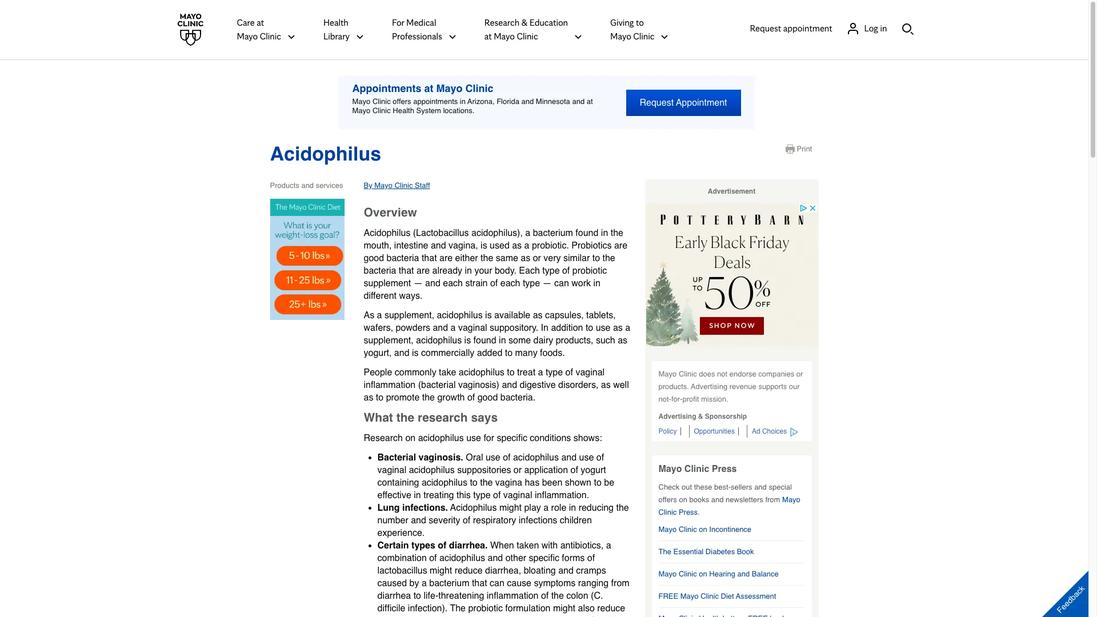 Task type: locate. For each thing, give the bounding box(es) containing it.
use up yogurt
[[579, 453, 594, 463]]

found
[[576, 228, 599, 238], [473, 335, 496, 346]]

caused
[[377, 578, 407, 589]]

in
[[541, 323, 549, 333]]

1 vertical spatial that
[[399, 266, 414, 276]]

& for sponsorship
[[698, 413, 703, 421]]

found inside as a supplement, acidophilus is available as capsules, tablets, wafers, powders and a vaginal suppository. in addition to use as a supplement, acidophilus is found in some dairy products, such as yogurt, and is commercially added to many foods.
[[473, 335, 496, 346]]

that up already
[[422, 253, 437, 263]]

people
[[364, 367, 392, 378]]

request appointment
[[640, 98, 727, 108]]

special
[[769, 483, 792, 491]]

probiotic inside when taken with antibiotics, a combination of acidophilus and other specific forms of lactobacillus might reduce diarrhea, bloating and cramps caused by a bacterium that can cause symptoms ranging from diarrhea to life-threatening inflammation of the colon (c. difficile infection). the probiotic formulation might also reduce the occurrence of antibiotic-associated diarrhea and c. dif
[[468, 603, 503, 614]]

(c.
[[591, 591, 603, 601]]

2 vertical spatial that
[[472, 578, 487, 589]]

1 horizontal spatial &
[[698, 413, 703, 421]]

antibiotic-
[[451, 616, 490, 617]]

from inside check out these best-sellers and special offers on books and newsletters from
[[765, 495, 780, 504]]

2 vertical spatial are
[[417, 266, 430, 276]]

diarrhea,
[[485, 566, 521, 576]]

probiotics
[[572, 241, 612, 251]]

1 each from the left
[[443, 278, 463, 289]]

strain
[[465, 278, 488, 289]]

1 horizontal spatial can
[[554, 278, 569, 289]]

press up best-
[[712, 464, 737, 474]]

& for education
[[521, 17, 528, 28]]

1 vertical spatial offers
[[659, 495, 677, 504]]

suppositories
[[457, 465, 511, 475]]

1 vertical spatial are
[[439, 253, 453, 263]]

our
[[789, 382, 800, 391]]

0 vertical spatial that
[[422, 253, 437, 263]]

offers down appointments
[[393, 97, 411, 106]]

press
[[712, 464, 737, 474], [679, 508, 698, 517]]

found up probiotics
[[576, 228, 599, 238]]

the down threatening in the bottom left of the page
[[450, 603, 466, 614]]

newsletters
[[726, 495, 763, 504]]

suppository.
[[490, 323, 538, 333]]

to inside acidophilus (lactobacillus acidophilus), a bacterium found in the mouth, intestine and vagina, is used as a probiotic. probiotics are good bacteria that are either the same as or very similar to the bacteria that are already in your body. each type of probiotic supplement — and each strain of each type — can work in different ways.
[[592, 253, 600, 263]]

been
[[542, 478, 562, 488]]

offers inside check out these best-sellers and special offers on books and newsletters from
[[659, 495, 677, 504]]

0 vertical spatial from
[[765, 495, 780, 504]]

1 — from the left
[[414, 278, 423, 289]]

press inside 'link'
[[679, 508, 698, 517]]

clinic
[[260, 31, 281, 42], [517, 31, 538, 42], [633, 31, 655, 42], [465, 82, 493, 94], [372, 97, 391, 106], [372, 106, 391, 115], [395, 181, 413, 190], [679, 370, 697, 378], [684, 464, 709, 474], [659, 508, 677, 517], [679, 525, 697, 534], [679, 570, 697, 578], [701, 592, 719, 601]]

occurrence
[[393, 616, 438, 617]]

appointments
[[413, 97, 458, 106]]

this
[[457, 490, 471, 501]]

request inside text box
[[750, 23, 781, 33]]

0 vertical spatial request
[[750, 23, 781, 33]]

0 vertical spatial offers
[[393, 97, 411, 106]]

acidophilus down this
[[450, 503, 497, 513]]

acidophilus
[[437, 310, 483, 321], [416, 335, 462, 346], [459, 367, 504, 378], [418, 433, 464, 443], [513, 453, 559, 463], [409, 465, 455, 475], [422, 478, 467, 488], [439, 553, 485, 563]]

health up library
[[323, 17, 348, 28]]

probiotic for of
[[572, 266, 607, 276]]

hearing
[[709, 570, 735, 578]]

bacterium
[[533, 228, 573, 238], [429, 578, 469, 589]]

0 horizontal spatial found
[[473, 335, 496, 346]]

1 horizontal spatial bacterium
[[533, 228, 573, 238]]

from right the ranging
[[611, 578, 629, 589]]

1 vertical spatial press
[[679, 508, 698, 517]]

1 horizontal spatial are
[[439, 253, 453, 263]]

some
[[509, 335, 531, 346]]

1 vertical spatial or
[[796, 370, 803, 378]]

0 horizontal spatial diarrhea
[[377, 591, 411, 601]]

0 horizontal spatial bacterium
[[429, 578, 469, 589]]

1 horizontal spatial press
[[712, 464, 737, 474]]

0 vertical spatial found
[[576, 228, 599, 238]]

probiotic up the work
[[572, 266, 607, 276]]

to down some
[[505, 348, 513, 358]]

by
[[364, 181, 372, 190]]

are up already
[[439, 253, 453, 263]]

0 horizontal spatial each
[[443, 278, 463, 289]]

the up your
[[481, 253, 493, 263]]

1 vertical spatial good
[[478, 393, 498, 403]]

and up bacteria.
[[502, 380, 517, 390]]

research inside main content
[[364, 433, 403, 443]]

acidophilus inside acidophilus might play a role in reducing the number and severity of respiratory infections children experience.
[[450, 503, 497, 513]]

research left the education
[[484, 17, 519, 28]]

type down foods.
[[546, 367, 563, 378]]

many
[[515, 348, 537, 358]]

mayo clinic press
[[659, 464, 737, 474], [659, 495, 800, 517]]

1 horizontal spatial inflammation
[[487, 591, 539, 601]]

is left used
[[481, 241, 487, 251]]

1 horizontal spatial —
[[543, 278, 552, 289]]

of right severity
[[463, 515, 470, 526]]

0 vertical spatial bacteria
[[387, 253, 419, 263]]

of up yogurt
[[596, 453, 604, 463]]

health
[[323, 17, 348, 28], [393, 106, 414, 115]]

and inside people commonly take acidophilus to treat a type of vaginal inflammation (bacterial vaginosis) and digestive disorders, as well as to promote the growth of good bacteria.
[[502, 380, 517, 390]]

1 horizontal spatial offers
[[659, 495, 677, 504]]

found inside acidophilus (lactobacillus acidophilus), a bacterium found in the mouth, intestine and vagina, is used as a probiotic. probiotics are good bacteria that are either the same as or very similar to the bacteria that are already in your body. each type of probiotic supplement — and each strain of each type — can work in different ways.
[[576, 228, 599, 238]]

0 vertical spatial inflammation
[[364, 380, 416, 390]]

not
[[717, 370, 728, 378]]

in inside appointments at mayo clinic mayo clinic offers appointments in arizona, florida and minnesota and at mayo clinic health system locations.
[[460, 97, 466, 106]]

can inside when taken with antibiotics, a combination of acidophilus and other specific forms of lactobacillus might reduce diarrhea, bloating and cramps caused by a bacterium that can cause symptoms ranging from diarrhea to life-threatening inflammation of the colon (c. difficile infection). the probiotic formulation might also reduce the occurrence of antibiotic-associated diarrhea and c. dif
[[490, 578, 504, 589]]

acidophilus down vaginosis.
[[409, 465, 455, 475]]

acidophilus inside people commonly take acidophilus to treat a type of vaginal inflammation (bacterial vaginosis) and digestive disorders, as well as to promote the growth of good bacteria.
[[459, 367, 504, 378]]

1 horizontal spatial probiotic
[[572, 266, 607, 276]]

1 horizontal spatial or
[[533, 253, 541, 263]]

probiotic inside acidophilus (lactobacillus acidophilus), a bacterium found in the mouth, intestine and vagina, is used as a probiotic. probiotics are good bacteria that are either the same as or very similar to the bacteria that are already in your body. each type of probiotic supplement — and each strain of each type — can work in different ways.
[[572, 266, 607, 276]]

on up bacterial vaginosis.
[[405, 433, 416, 443]]

capsules,
[[545, 310, 584, 321]]

acidophilus for acidophilus (lactobacillus acidophilus), a bacterium found in the mouth, intestine and vagina, is used as a probiotic. probiotics are good bacteria that are either the same as or very similar to the bacteria that are already in your body. each type of probiotic supplement — and each strain of each type — can work in different ways.
[[364, 228, 410, 238]]

experience.
[[377, 528, 425, 538]]

1 vertical spatial bacteria
[[364, 266, 396, 276]]

1 vertical spatial can
[[490, 578, 504, 589]]

probiotic for the
[[468, 603, 503, 614]]

0 vertical spatial the
[[659, 547, 671, 556]]

0 horizontal spatial —
[[414, 278, 423, 289]]

vaginal down bacterial
[[377, 465, 406, 475]]

1 vertical spatial mayo clinic press
[[659, 495, 800, 517]]

combination
[[377, 553, 427, 563]]

1 vertical spatial reduce
[[597, 603, 625, 614]]

1 vertical spatial probiotic
[[468, 603, 503, 614]]

advertisement
[[708, 187, 756, 195]]

infections.
[[402, 503, 448, 513]]

education
[[530, 17, 568, 28]]

research inside research & education at mayo clinic
[[484, 17, 519, 28]]

Log in text field
[[864, 21, 887, 35]]

can left the work
[[554, 278, 569, 289]]

1 vertical spatial might
[[430, 566, 452, 576]]

good down vaginosis)
[[478, 393, 498, 403]]

0 vertical spatial good
[[364, 253, 384, 263]]

from inside when taken with antibiotics, a combination of acidophilus and other specific forms of lactobacillus might reduce diarrhea, bloating and cramps caused by a bacterium that can cause symptoms ranging from diarrhea to life-threatening inflammation of the colon (c. difficile infection). the probiotic formulation might also reduce the occurrence of antibiotic-associated diarrhea and c. dif
[[611, 578, 629, 589]]

2 horizontal spatial are
[[614, 241, 627, 251]]

and down already
[[425, 278, 440, 289]]

revenue
[[730, 382, 756, 391]]

type right this
[[473, 490, 491, 501]]

1 horizontal spatial reduce
[[597, 603, 625, 614]]

1 horizontal spatial research
[[484, 17, 519, 28]]

0 vertical spatial might
[[499, 503, 522, 513]]

0 horizontal spatial offers
[[393, 97, 411, 106]]

2 each from the left
[[500, 278, 520, 289]]

use up suppositories
[[486, 453, 500, 463]]

the inside when taken with antibiotics, a combination of acidophilus and other specific forms of lactobacillus might reduce diarrhea, bloating and cramps caused by a bacterium that can cause symptoms ranging from diarrhea to life-threatening inflammation of the colon (c. difficile infection). the probiotic formulation might also reduce the occurrence of antibiotic-associated diarrhea and c. dif
[[450, 603, 466, 614]]

the down (bacterial
[[422, 393, 435, 403]]

0 vertical spatial acidophilus
[[270, 143, 381, 165]]

acidophilus down diarrhea. at left bottom
[[439, 553, 485, 563]]

diarrhea.
[[449, 541, 488, 551]]

0 horizontal spatial inflammation
[[364, 380, 416, 390]]

0 horizontal spatial research
[[364, 433, 403, 443]]

as up in
[[533, 310, 543, 321]]

1 horizontal spatial from
[[765, 495, 780, 504]]

mayo clinic on hearing and balance
[[659, 570, 779, 578]]

1 horizontal spatial good
[[478, 393, 498, 403]]

for medical professionals button
[[392, 15, 457, 44]]

the down promote
[[396, 411, 414, 425]]

companies
[[758, 370, 794, 378]]

in
[[880, 23, 887, 33], [460, 97, 466, 106], [601, 228, 608, 238], [465, 266, 472, 276], [593, 278, 601, 289], [499, 335, 506, 346], [414, 490, 421, 501], [569, 503, 576, 513]]

0 vertical spatial advertising
[[691, 382, 728, 391]]

or up our
[[796, 370, 803, 378]]

mayo clinic home page image
[[174, 14, 206, 46]]

as
[[364, 310, 374, 321]]

1 horizontal spatial each
[[500, 278, 520, 289]]

bacteria down intestine
[[387, 253, 419, 263]]

1 vertical spatial advertising
[[659, 413, 696, 421]]

locations.
[[443, 106, 474, 115]]

of inside acidophilus might play a role in reducing the number and severity of respiratory infections children experience.
[[463, 515, 470, 526]]

other
[[505, 553, 526, 563]]

and up the commercially on the left bottom
[[433, 323, 448, 333]]

0 vertical spatial or
[[533, 253, 541, 263]]

infection).
[[408, 603, 448, 614]]

when taken with antibiotics, a combination of acidophilus and other specific forms of lactobacillus might reduce diarrhea, bloating and cramps caused by a bacterium that can cause symptoms ranging from diarrhea to life-threatening inflammation of the colon (c. difficile infection). the probiotic formulation might also reduce the occurrence of antibiotic-associated diarrhea and c. dif
[[377, 541, 629, 617]]

2 vertical spatial acidophilus
[[450, 503, 497, 513]]

0 horizontal spatial might
[[430, 566, 452, 576]]

overview
[[364, 206, 417, 219]]

does
[[699, 370, 715, 378]]

acidophilus up the commercially on the left bottom
[[416, 335, 462, 346]]

— up ways.
[[414, 278, 423, 289]]

might
[[499, 503, 522, 513], [430, 566, 452, 576], [553, 603, 575, 614]]

acidophilus up services
[[270, 143, 381, 165]]

or inside oral use of acidophilus and use of vaginal acidophilus suppositories or application of yogurt containing acidophilus to the vagina has been shown to be effective in treating this type of vaginal inflammation.
[[514, 465, 522, 475]]

research on acidophilus use for specific conditions shows:
[[364, 433, 602, 443]]

the down probiotics
[[603, 253, 615, 263]]

and down (lactobacillus
[[431, 241, 446, 251]]

on down out
[[679, 495, 687, 504]]

1 vertical spatial acidophilus
[[364, 228, 410, 238]]

is up commonly
[[412, 348, 419, 358]]

advertising inside mayo clinic does not endorse companies or products. advertising revenue supports our not-for-profit mission.
[[691, 382, 728, 391]]

1 vertical spatial &
[[698, 413, 703, 421]]

vaginal inside people commonly take acidophilus to treat a type of vaginal inflammation (bacterial vaginosis) and digestive disorders, as well as to promote the growth of good bacteria.
[[576, 367, 605, 378]]

0 horizontal spatial &
[[521, 17, 528, 28]]

or inside mayo clinic does not endorse companies or products. advertising revenue supports our not-for-profit mission.
[[796, 370, 803, 378]]

bacterium up threatening in the bottom left of the page
[[429, 578, 469, 589]]

might inside acidophilus might play a role in reducing the number and severity of respiratory infections children experience.
[[499, 503, 522, 513]]

bacterium inside acidophilus (lactobacillus acidophilus), a bacterium found in the mouth, intestine and vagina, is used as a probiotic. probiotics are good bacteria that are either the same as or very similar to the bacteria that are already in your body. each type of probiotic supplement — and each strain of each type — can work in different ways.
[[533, 228, 573, 238]]

1 vertical spatial found
[[473, 335, 496, 346]]

the
[[659, 547, 671, 556], [450, 603, 466, 614]]

0 vertical spatial specific
[[497, 433, 527, 443]]

1 mayo clinic press from the top
[[659, 464, 737, 474]]

children
[[560, 515, 592, 526]]

in up lung infections.
[[414, 490, 421, 501]]

acidophilus inside when taken with antibiotics, a combination of acidophilus and other specific forms of lactobacillus might reduce diarrhea, bloating and cramps caused by a bacterium that can cause symptoms ranging from diarrhea to life-threatening inflammation of the colon (c. difficile infection). the probiotic formulation might also reduce the occurrence of antibiotic-associated diarrhea and c. dif
[[439, 553, 485, 563]]

1 vertical spatial from
[[611, 578, 629, 589]]

0 horizontal spatial press
[[679, 508, 698, 517]]

0 horizontal spatial are
[[417, 266, 430, 276]]

that up supplement at left top
[[399, 266, 414, 276]]

also
[[578, 603, 595, 614]]

cause
[[507, 578, 531, 589]]

0 horizontal spatial the
[[450, 603, 466, 614]]

2 vertical spatial or
[[514, 465, 522, 475]]

log in
[[864, 23, 887, 33]]

advertising up policy link
[[659, 413, 696, 421]]

use inside as a supplement, acidophilus is available as capsules, tablets, wafers, powders and a vaginal suppository. in addition to use as a supplement, acidophilus is found in some dairy products, such as yogurt, and is commercially added to many foods.
[[596, 323, 611, 333]]

and down best-
[[711, 495, 724, 504]]

taken
[[517, 541, 539, 551]]

acidophilus
[[270, 143, 381, 165], [364, 228, 410, 238], [450, 503, 497, 513]]

0 horizontal spatial good
[[364, 253, 384, 263]]

inflammation inside when taken with antibiotics, a combination of acidophilus and other specific forms of lactobacillus might reduce diarrhea, bloating and cramps caused by a bacterium that can cause symptoms ranging from diarrhea to life-threatening inflammation of the colon (c. difficile infection). the probiotic formulation might also reduce the occurrence of antibiotic-associated diarrhea and c. dif
[[487, 591, 539, 601]]

request appointment
[[750, 23, 832, 33]]

each down body.
[[500, 278, 520, 289]]

the inside people commonly take acidophilus to treat a type of vaginal inflammation (bacterial vaginosis) and digestive disorders, as well as to promote the growth of good bacteria.
[[422, 393, 435, 403]]

and inside oral use of acidophilus and use of vaginal acidophilus suppositories or application of yogurt containing acidophilus to the vagina has been shown to be effective in treating this type of vaginal inflammation.
[[561, 453, 577, 463]]

acidophilus up vaginosis)
[[459, 367, 504, 378]]

ad choices
[[752, 427, 787, 435]]

bacteria up supplement at left top
[[364, 266, 396, 276]]

0 horizontal spatial health
[[323, 17, 348, 28]]

(lactobacillus
[[413, 228, 469, 238]]

health inside appointments at mayo clinic mayo clinic offers appointments in arizona, florida and minnesota and at mayo clinic health system locations.
[[393, 106, 414, 115]]

diarrhea down caused
[[377, 591, 411, 601]]

specific up bloating
[[529, 553, 559, 563]]

2 vertical spatial might
[[553, 603, 575, 614]]

1 horizontal spatial request
[[750, 23, 781, 33]]

0 horizontal spatial or
[[514, 465, 522, 475]]

0 vertical spatial probiotic
[[572, 266, 607, 276]]

—
[[414, 278, 423, 289], [543, 278, 552, 289]]

0 vertical spatial are
[[614, 241, 627, 251]]

& left the education
[[521, 17, 528, 28]]

on down .
[[699, 525, 707, 534]]

type
[[542, 266, 560, 276], [523, 278, 540, 289], [546, 367, 563, 378], [473, 490, 491, 501]]

2 horizontal spatial that
[[472, 578, 487, 589]]

1 vertical spatial research
[[364, 433, 403, 443]]

.
[[698, 508, 700, 517]]

are right probiotics
[[614, 241, 627, 251]]

— down very
[[543, 278, 552, 289]]

or inside acidophilus (lactobacillus acidophilus), a bacterium found in the mouth, intestine and vagina, is used as a probiotic. probiotics are good bacteria that are either the same as or very similar to the bacteria that are already in your body. each type of probiotic supplement — and each strain of each type — can work in different ways.
[[533, 253, 541, 263]]

acidophilus inside acidophilus (lactobacillus acidophilus), a bacterium found in the mouth, intestine and vagina, is used as a probiotic. probiotics are good bacteria that are either the same as or very similar to the bacteria that are already in your body. each type of probiotic supplement — and each strain of each type — can work in different ways.
[[364, 228, 410, 238]]

or up each
[[533, 253, 541, 263]]

0 vertical spatial bacterium
[[533, 228, 573, 238]]

& inside research & education at mayo clinic
[[521, 17, 528, 28]]

be
[[604, 478, 614, 488]]

inflammation down 'people' at the left
[[364, 380, 416, 390]]

0 vertical spatial &
[[521, 17, 528, 28]]

of down similar
[[562, 266, 570, 276]]

research down what
[[364, 433, 403, 443]]

clinic inside research & education at mayo clinic
[[517, 31, 538, 42]]

diarrhea down formulation
[[536, 616, 570, 617]]

1 vertical spatial inflammation
[[487, 591, 539, 601]]

acidophilus for acidophilus
[[270, 143, 381, 165]]

or up vagina
[[514, 465, 522, 475]]

1 vertical spatial specific
[[529, 553, 559, 563]]

0 horizontal spatial can
[[490, 578, 504, 589]]

as up each
[[521, 253, 530, 263]]

in inside oral use of acidophilus and use of vaginal acidophilus suppositories or application of yogurt containing acidophilus to the vagina has been shown to be effective in treating this type of vaginal inflammation.
[[414, 490, 421, 501]]

1 vertical spatial the
[[450, 603, 466, 614]]

type inside people commonly take acidophilus to treat a type of vaginal inflammation (bacterial vaginosis) and digestive disorders, as well as to promote the growth of good bacteria.
[[546, 367, 563, 378]]

are left already
[[417, 266, 430, 276]]

0 vertical spatial supplement,
[[385, 310, 434, 321]]

0 horizontal spatial request
[[640, 98, 674, 108]]

offers down 'check'
[[659, 495, 677, 504]]

body.
[[495, 266, 517, 276]]

research
[[418, 411, 468, 425]]

2 horizontal spatial might
[[553, 603, 575, 614]]

0 vertical spatial reduce
[[455, 566, 483, 576]]

at
[[257, 17, 264, 28], [484, 31, 492, 42], [424, 82, 433, 94], [587, 97, 593, 106]]

0 horizontal spatial probiotic
[[468, 603, 503, 614]]

vaginal up disorders,
[[576, 367, 605, 378]]

a
[[525, 228, 530, 238], [524, 241, 529, 251], [377, 310, 382, 321], [451, 323, 456, 333], [625, 323, 630, 333], [538, 367, 543, 378], [544, 503, 549, 513], [606, 541, 611, 551], [422, 578, 427, 589]]

yogurt,
[[364, 348, 392, 358]]

of up cramps
[[587, 553, 595, 563]]

what
[[364, 411, 393, 425]]

advertisement region
[[646, 203, 817, 347]]

& down profit at the bottom of the page
[[698, 413, 703, 421]]

reduce down diarrhea. at left bottom
[[455, 566, 483, 576]]

to
[[636, 17, 644, 28], [592, 253, 600, 263], [586, 323, 593, 333], [505, 348, 513, 358], [507, 367, 515, 378], [376, 393, 384, 403], [470, 478, 478, 488], [594, 478, 602, 488], [413, 591, 421, 601]]

to right giving
[[636, 17, 644, 28]]

0 vertical spatial can
[[554, 278, 569, 289]]

0 vertical spatial mayo clinic press
[[659, 464, 737, 474]]

research & education at mayo clinic button
[[484, 15, 583, 44]]

health left system
[[393, 106, 414, 115]]

press down books
[[679, 508, 698, 517]]

0 vertical spatial research
[[484, 17, 519, 28]]

a inside people commonly take acidophilus to treat a type of vaginal inflammation (bacterial vaginosis) and digestive disorders, as well as to promote the growth of good bacteria.
[[538, 367, 543, 378]]

by mayo clinic staff
[[364, 181, 430, 190]]

acidophilus up vaginosis.
[[418, 433, 464, 443]]

in right the log
[[880, 23, 887, 33]]

1 vertical spatial request
[[640, 98, 674, 108]]

main content
[[364, 179, 631, 617]]

different
[[364, 291, 397, 301]]

are
[[614, 241, 627, 251], [439, 253, 453, 263], [417, 266, 430, 276]]

&
[[521, 17, 528, 28], [698, 413, 703, 421]]

can inside acidophilus (lactobacillus acidophilus), a bacterium found in the mouth, intestine and vagina, is used as a probiotic. probiotics are good bacteria that are either the same as or very similar to the bacteria that are already in your body. each type of probiotic supplement — and each strain of each type — can work in different ways.
[[554, 278, 569, 289]]

of
[[562, 266, 570, 276], [490, 278, 498, 289], [565, 367, 573, 378], [467, 393, 475, 403], [503, 453, 511, 463], [596, 453, 604, 463], [571, 465, 578, 475], [493, 490, 501, 501], [463, 515, 470, 526], [438, 541, 447, 551], [429, 553, 437, 563], [587, 553, 595, 563], [541, 591, 549, 601], [440, 616, 448, 617]]

2 horizontal spatial or
[[796, 370, 803, 378]]

in inside as a supplement, acidophilus is available as capsules, tablets, wafers, powders and a vaginal suppository. in addition to use as a supplement, acidophilus is found in some dairy products, such as yogurt, and is commercially added to many foods.
[[499, 335, 506, 346]]

mayo clinic press down best-
[[659, 495, 800, 517]]

mayo inside research & education at mayo clinic
[[494, 31, 515, 42]]

from down the special
[[765, 495, 780, 504]]

1 vertical spatial health
[[393, 106, 414, 115]]

well
[[613, 380, 629, 390]]

0 vertical spatial health
[[323, 17, 348, 28]]

bacteria
[[387, 253, 419, 263], [364, 266, 396, 276]]

might down colon
[[553, 603, 575, 614]]

mayo inside mayo clinic does not endorse companies or products. advertising revenue supports our not-for-profit mission.
[[659, 370, 677, 378]]

1 horizontal spatial diarrhea
[[536, 616, 570, 617]]



Task type: vqa. For each thing, say whether or not it's contained in the screenshot.
the
yes



Task type: describe. For each thing, give the bounding box(es) containing it.
clinic inside care at mayo clinic
[[260, 31, 281, 42]]

to up this
[[470, 478, 478, 488]]

disorders,
[[558, 380, 598, 390]]

play
[[524, 503, 541, 513]]

in inside text box
[[880, 23, 887, 33]]

diet
[[721, 592, 734, 601]]

very
[[544, 253, 561, 263]]

reducing
[[579, 503, 614, 513]]

number
[[377, 515, 408, 526]]

clinic inside the giving to mayo clinic
[[633, 31, 655, 42]]

feedback
[[1055, 584, 1087, 615]]

on left hearing
[[699, 570, 707, 578]]

professionals
[[392, 31, 442, 42]]

library
[[323, 31, 350, 42]]

type inside oral use of acidophilus and use of vaginal acidophilus suppositories or application of yogurt containing acidophilus to the vagina has been shown to be effective in treating this type of vaginal inflammation.
[[473, 490, 491, 501]]

treating
[[423, 490, 454, 501]]

of down symptoms
[[541, 591, 549, 601]]

bacterium inside when taken with antibiotics, a combination of acidophilus and other specific forms of lactobacillus might reduce diarrhea, bloating and cramps caused by a bacterium that can cause symptoms ranging from diarrhea to life-threatening inflammation of the colon (c. difficile infection). the probiotic formulation might also reduce the occurrence of antibiotic-associated diarrhea and c. dif
[[429, 578, 469, 589]]

such
[[596, 335, 615, 346]]

supplement
[[364, 278, 411, 289]]

and down when
[[488, 553, 503, 563]]

each
[[519, 266, 540, 276]]

at inside research & education at mayo clinic
[[484, 31, 492, 42]]

free
[[659, 592, 678, 601]]

added
[[477, 348, 502, 358]]

and right hearing
[[737, 570, 750, 578]]

mayo inside mayo clinic on incontinence link
[[659, 525, 677, 534]]

0 horizontal spatial specific
[[497, 433, 527, 443]]

and down also
[[572, 616, 587, 617]]

mayo clinic does not endorse companies or products. advertising revenue supports our not-for-profit mission.
[[659, 370, 803, 403]]

appointment
[[783, 23, 832, 33]]

for medical professionals
[[392, 17, 442, 42]]

0 vertical spatial diarrhea
[[377, 591, 411, 601]]

clinic inside 'link'
[[659, 508, 677, 517]]

probiotic.
[[532, 241, 569, 251]]

as left well
[[601, 380, 611, 390]]

is inside acidophilus (lactobacillus acidophilus), a bacterium found in the mouth, intestine and vagina, is used as a probiotic. probiotics are good bacteria that are either the same as or very similar to the bacteria that are already in your body. each type of probiotic supplement — and each strain of each type — can work in different ways.
[[481, 241, 487, 251]]

0 horizontal spatial that
[[399, 266, 414, 276]]

of down certain types of diarrhea.
[[429, 553, 437, 563]]

of up vagina
[[503, 453, 511, 463]]

ad choices link
[[752, 427, 798, 435]]

to inside the giving to mayo clinic
[[636, 17, 644, 28]]

these
[[694, 483, 712, 491]]

research for research on acidophilus use for specific conditions shows:
[[364, 433, 403, 443]]

of right types
[[438, 541, 447, 551]]

minnesota
[[536, 97, 570, 106]]

print link
[[785, 143, 819, 155]]

appointment
[[676, 98, 727, 108]]

lung infections.
[[377, 503, 448, 513]]

that inside when taken with antibiotics, a combination of acidophilus and other specific forms of lactobacillus might reduce diarrhea, bloating and cramps caused by a bacterium that can cause symptoms ranging from diarrhea to life-threatening inflammation of the colon (c. difficile infection). the probiotic formulation might also reduce the occurrence of antibiotic-associated diarrhea and c. dif
[[472, 578, 487, 589]]

sellers
[[731, 483, 752, 491]]

request for request appointment
[[750, 23, 781, 33]]

containing
[[377, 478, 419, 488]]

2 — from the left
[[543, 278, 552, 289]]

acidophilus might play a role in reducing the number and severity of respiratory infections children experience.
[[377, 503, 629, 538]]

and left services
[[301, 181, 314, 190]]

severity
[[429, 515, 460, 526]]

is up the commercially on the left bottom
[[464, 335, 471, 346]]

not-
[[659, 395, 671, 403]]

of up shown on the bottom right
[[571, 465, 578, 475]]

on inside main content
[[405, 433, 416, 443]]

certain types of diarrhea.
[[377, 541, 488, 551]]

as a supplement, acidophilus is available as capsules, tablets, wafers, powders and a vaginal suppository. in addition to use as a supplement, acidophilus is found in some dairy products, such as yogurt, and is commercially added to many foods.
[[364, 310, 630, 358]]

the mayo clinic diet: what is your weight-loss goal? 5-10 lbs, 11-25 lbs, or 25+ lbs image
[[270, 199, 344, 320]]

mayo inside mayo clinic on hearing and balance link
[[659, 570, 677, 578]]

feedback button
[[1033, 561, 1097, 617]]

acidophilus up application
[[513, 453, 559, 463]]

says
[[471, 411, 498, 425]]

0 vertical spatial press
[[712, 464, 737, 474]]

acidophilus for acidophilus might play a role in reducing the number and severity of respiratory infections children experience.
[[450, 503, 497, 513]]

inflammation inside people commonly take acidophilus to treat a type of vaginal inflammation (bacterial vaginosis) and digestive disorders, as well as to promote the growth of good bacteria.
[[364, 380, 416, 390]]

lactobacillus
[[377, 566, 427, 576]]

and right florida
[[521, 97, 534, 106]]

at inside care at mayo clinic
[[257, 17, 264, 28]]

and right minnesota
[[572, 97, 585, 106]]

of down infection).
[[440, 616, 448, 617]]

either
[[455, 253, 478, 263]]

and up commonly
[[394, 348, 409, 358]]

(bacterial
[[418, 380, 456, 390]]

mouth,
[[364, 241, 392, 251]]

mayo inside the giving to mayo clinic
[[610, 31, 631, 42]]

free mayo clinic diet assessment
[[659, 592, 776, 601]]

florida
[[497, 97, 519, 106]]

supports
[[758, 382, 787, 391]]

in inside acidophilus might play a role in reducing the number and severity of respiratory infections children experience.
[[569, 503, 576, 513]]

ways.
[[399, 291, 422, 301]]

care
[[237, 17, 255, 28]]

medical
[[406, 17, 436, 28]]

vaginal down vagina
[[503, 490, 532, 501]]

acidophilus (lactobacillus acidophilus), a bacterium found in the mouth, intestine and vagina, is used as a probiotic. probiotics are good bacteria that are either the same as or very similar to the bacteria that are already in your body. each type of probiotic supplement — and each strain of each type — can work in different ways.
[[364, 228, 627, 301]]

difficile
[[377, 603, 405, 614]]

acidophilus),
[[471, 228, 523, 238]]

mayo inside mayo clinic press 'link'
[[782, 495, 800, 504]]

bacterial
[[377, 453, 416, 463]]

work
[[572, 278, 591, 289]]

of down vaginosis)
[[467, 393, 475, 403]]

what the research says
[[364, 411, 498, 425]]

good inside people commonly take acidophilus to treat a type of vaginal inflammation (bacterial vaginosis) and digestive disorders, as well as to promote the growth of good bacteria.
[[478, 393, 498, 403]]

request appointment link
[[750, 21, 832, 35]]

tablets,
[[586, 310, 616, 321]]

the down difficile
[[377, 616, 390, 617]]

1 horizontal spatial the
[[659, 547, 671, 556]]

acidophilus link
[[270, 143, 381, 165]]

appointments at mayo clinic mayo clinic offers appointments in arizona, florida and minnesota and at mayo clinic health system locations.
[[352, 82, 593, 115]]

type down very
[[542, 266, 560, 276]]

1 vertical spatial supplement,
[[364, 335, 414, 346]]

as up what
[[364, 393, 373, 403]]

the up probiotics
[[611, 228, 623, 238]]

of down your
[[490, 278, 498, 289]]

acidophilus up treating
[[422, 478, 467, 488]]

1 horizontal spatial that
[[422, 253, 437, 263]]

infections
[[519, 515, 557, 526]]

0 horizontal spatial reduce
[[455, 566, 483, 576]]

available
[[494, 310, 530, 321]]

advertising & sponsorship
[[659, 413, 747, 421]]

mayo inside care at mayo clinic
[[237, 31, 258, 42]]

people commonly take acidophilus to treat a type of vaginal inflammation (bacterial vaginosis) and digestive disorders, as well as to promote the growth of good bacteria.
[[364, 367, 629, 403]]

role
[[551, 503, 566, 513]]

essential
[[673, 547, 704, 556]]

giving to mayo clinic button
[[610, 15, 669, 44]]

mayo clinic on hearing and balance link
[[659, 568, 805, 581]]

on inside check out these best-sellers and special offers on books and newsletters from
[[679, 495, 687, 504]]

threatening
[[438, 591, 484, 601]]

similar
[[563, 253, 590, 263]]

out
[[682, 483, 692, 491]]

opportunities
[[694, 427, 735, 435]]

free mayo clinic diet assessment link
[[659, 590, 805, 603]]

and inside acidophilus might play a role in reducing the number and severity of respiratory infections children experience.
[[411, 515, 426, 526]]

choices
[[762, 427, 787, 435]]

in right the work
[[593, 278, 601, 289]]

as right such
[[618, 335, 627, 346]]

Request appointment text field
[[750, 21, 832, 35]]

clinic inside mayo clinic does not endorse companies or products. advertising revenue supports our not-for-profit mission.
[[679, 370, 697, 378]]

as up such
[[613, 323, 623, 333]]

for
[[392, 17, 404, 28]]

a inside acidophilus might play a role in reducing the number and severity of respiratory infections children experience.
[[544, 503, 549, 513]]

commonly
[[395, 367, 436, 378]]

mayo inside the free mayo clinic diet assessment link
[[680, 592, 699, 601]]

offers inside appointments at mayo clinic mayo clinic offers appointments in arizona, florida and minnesota and at mayo clinic health system locations.
[[393, 97, 411, 106]]

digestive
[[520, 380, 556, 390]]

symptoms
[[534, 578, 576, 589]]

type down each
[[523, 278, 540, 289]]

main content containing overview
[[364, 179, 631, 617]]

already
[[432, 266, 462, 276]]

is left available
[[485, 310, 492, 321]]

vaginosis.
[[419, 453, 463, 463]]

when
[[490, 541, 514, 551]]

to inside when taken with antibiotics, a combination of acidophilus and other specific forms of lactobacillus might reduce diarrhea, bloating and cramps caused by a bacterium that can cause symptoms ranging from diarrhea to life-threatening inflammation of the colon (c. difficile infection). the probiotic formulation might also reduce the occurrence of antibiotic-associated diarrhea and c. dif
[[413, 591, 421, 601]]

1 vertical spatial diarrhea
[[536, 616, 570, 617]]

the inside oral use of acidophilus and use of vaginal acidophilus suppositories or application of yogurt containing acidophilus to the vagina has been shown to be effective in treating this type of vaginal inflammation.
[[480, 478, 493, 488]]

and down 'forms'
[[558, 566, 574, 576]]

and right sellers
[[754, 483, 767, 491]]

assessment
[[736, 592, 776, 601]]

wafers,
[[364, 323, 393, 333]]

to left be
[[594, 478, 602, 488]]

bloating
[[524, 566, 556, 576]]

commercially
[[421, 348, 474, 358]]

life-
[[424, 591, 438, 601]]

used
[[490, 241, 510, 251]]

acidophilus down the strain
[[437, 310, 483, 321]]

specific inside when taken with antibiotics, a combination of acidophilus and other specific forms of lactobacillus might reduce diarrhea, bloating and cramps caused by a bacterium that can cause symptoms ranging from diarrhea to life-threatening inflammation of the colon (c. difficile infection). the probiotic formulation might also reduce the occurrence of antibiotic-associated diarrhea and c. dif
[[529, 553, 559, 563]]

vaginal inside as a supplement, acidophilus is available as capsules, tablets, wafers, powders and a vaginal suppository. in addition to use as a supplement, acidophilus is found in some dairy products, such as yogurt, and is commercially added to many foods.
[[458, 323, 487, 333]]

request for request appointment
[[640, 98, 674, 108]]

policy
[[659, 427, 677, 435]]

the down symptoms
[[551, 591, 564, 601]]

bacteria.
[[500, 393, 535, 403]]

health inside "health library"
[[323, 17, 348, 28]]

types
[[411, 541, 435, 551]]

of down vagina
[[493, 490, 501, 501]]

2 mayo clinic press from the top
[[659, 495, 800, 517]]

check out these best-sellers and special offers on books and newsletters from
[[659, 483, 792, 504]]

the inside acidophilus might play a role in reducing the number and severity of respiratory infections children experience.
[[616, 503, 629, 513]]

to up what
[[376, 393, 384, 403]]

in up probiotics
[[601, 228, 608, 238]]

to down tablets,
[[586, 323, 593, 333]]

use left "for"
[[466, 433, 481, 443]]

log
[[864, 23, 878, 33]]

to left the treat
[[507, 367, 515, 378]]

the essential diabetes book
[[659, 547, 754, 556]]

research for research & education at mayo clinic
[[484, 17, 519, 28]]

in down either
[[465, 266, 472, 276]]

good inside acidophilus (lactobacillus acidophilus), a bacterium found in the mouth, intestine and vagina, is used as a probiotic. probiotics are good bacteria that are either the same as or very similar to the bacteria that are already in your body. each type of probiotic supplement — and each strain of each type — can work in different ways.
[[364, 253, 384, 263]]

of up disorders,
[[565, 367, 573, 378]]

as up 'same'
[[512, 241, 522, 251]]



